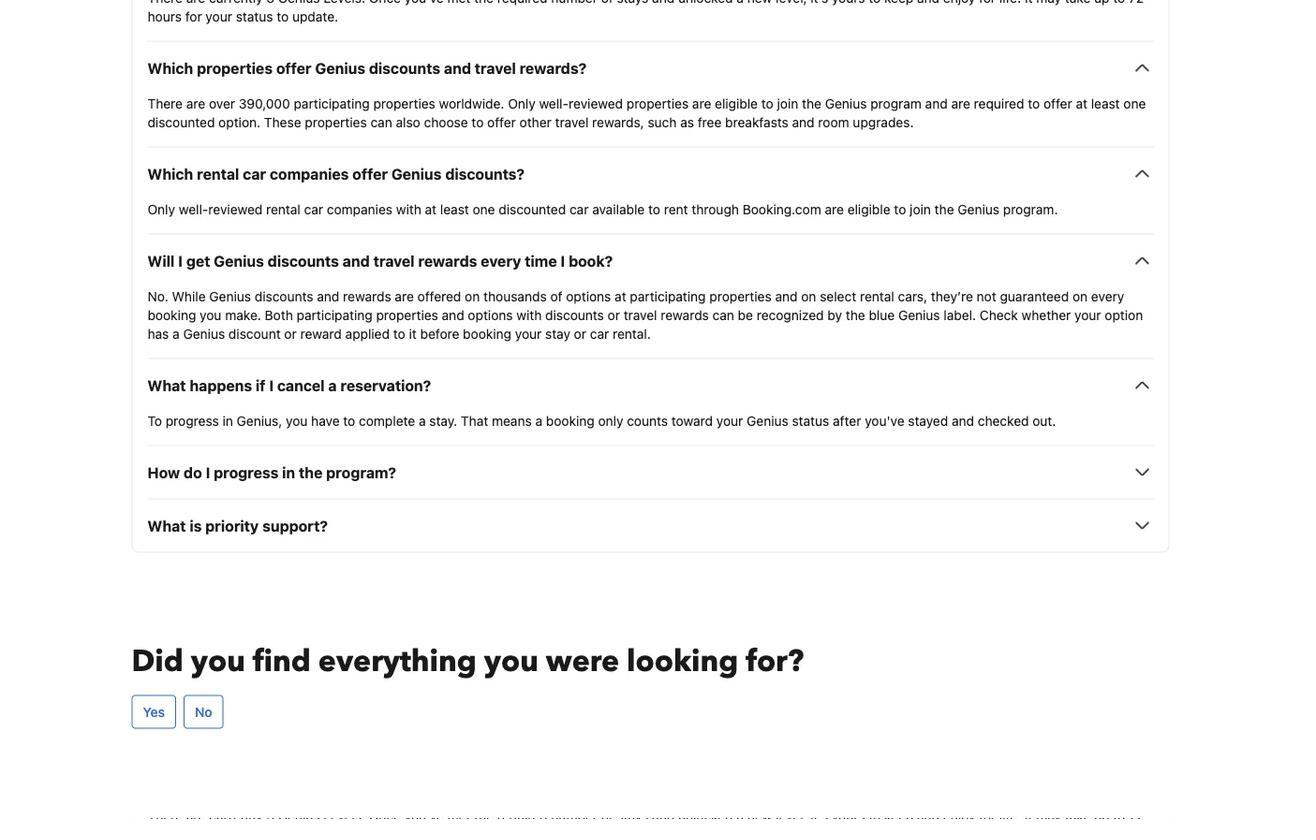 Task type: vqa. For each thing, say whether or not it's contained in the screenshot.
middle rewards
yes



Task type: locate. For each thing, give the bounding box(es) containing it.
are left currently
[[186, 0, 205, 5]]

number
[[551, 0, 598, 5]]

0 vertical spatial in
[[222, 413, 233, 428]]

car down option. on the left top of the page
[[243, 165, 266, 183]]

0 horizontal spatial on
[[465, 288, 480, 304]]

discounted
[[148, 114, 215, 130], [499, 201, 566, 217]]

0 vertical spatial join
[[777, 95, 798, 111]]

2 vertical spatial rewards
[[661, 307, 709, 323]]

of up stay
[[550, 288, 563, 304]]

1 vertical spatial at
[[425, 201, 437, 217]]

0 horizontal spatial or
[[284, 326, 297, 341]]

the
[[474, 0, 494, 5], [802, 95, 822, 111], [935, 201, 954, 217], [846, 307, 865, 323], [299, 464, 323, 481]]

0 horizontal spatial least
[[440, 201, 469, 217]]

0 vertical spatial reviewed
[[569, 95, 623, 111]]

1 vertical spatial progress
[[214, 464, 279, 481]]

you
[[200, 307, 222, 323], [286, 413, 308, 428], [191, 641, 245, 682], [484, 641, 539, 682]]

required inside 'there are over 390,000 participating properties worldwide. only well-reviewed properties are eligible to join the genius program and are required to offer at least one discounted option. these properties can also choose to offer other travel rewards, such as free breakfasts and room upgrades.'
[[974, 95, 1024, 111]]

0 vertical spatial companies
[[270, 165, 349, 183]]

0 vertical spatial one
[[1124, 95, 1146, 111]]

0 horizontal spatial one
[[473, 201, 495, 217]]

there inside 'there are over 390,000 participating properties worldwide. only well-reviewed properties are eligible to join the genius program and are required to offer at least one discounted option. these properties can also choose to offer other travel rewards, such as free breakfasts and room upgrades.'
[[148, 95, 183, 111]]

your down currently
[[206, 8, 232, 24]]

rental down option. on the left top of the page
[[197, 165, 239, 183]]

2 vertical spatial participating
[[297, 307, 373, 323]]

which up "will"
[[148, 165, 193, 183]]

least
[[1091, 95, 1120, 111], [440, 201, 469, 217]]

progress right do
[[214, 464, 279, 481]]

2 horizontal spatial rental
[[860, 288, 894, 304]]

are inside there are currently 3 genius levels. once you've met the required number of stays and unlocked a new level, it's yours to keep and enjoy for life! it may take up to 72 hours for your status to update.
[[186, 0, 205, 5]]

hours
[[148, 8, 182, 24]]

well- up the other
[[539, 95, 569, 111]]

0 horizontal spatial eligible
[[715, 95, 758, 111]]

1 vertical spatial there
[[148, 95, 183, 111]]

what inside dropdown button
[[148, 376, 186, 394]]

there for there are currently 3 genius levels. once you've met the required number of stays and unlocked a new level, it's yours to keep and enjoy for life! it may take up to 72 hours for your status to update.
[[148, 0, 183, 5]]

can inside no. while genius discounts and rewards are offered on thousands of options at participating properties and on select rental cars, they're not guaranteed on every booking you make. both participating properties and options with discounts or travel rewards can be recognized by the blue genius label. check whether your option has a genius discount or reward applied to it before booking your stay or car rental.
[[713, 307, 734, 323]]

0 horizontal spatial only
[[148, 201, 175, 217]]

properties inside dropdown button
[[197, 59, 273, 77]]

genius up make.
[[209, 288, 251, 304]]

eligible up breakfasts
[[715, 95, 758, 111]]

reviewed inside 'there are over 390,000 participating properties worldwide. only well-reviewed properties are eligible to join the genius program and are required to offer at least one discounted option. these properties can also choose to offer other travel rewards, such as free breakfasts and room upgrades.'
[[569, 95, 623, 111]]

option.
[[218, 114, 261, 130]]

discounted inside 'there are over 390,000 participating properties worldwide. only well-reviewed properties are eligible to join the genius program and are required to offer at least one discounted option. these properties can also choose to offer other travel rewards, such as free breakfasts and room upgrades.'
[[148, 114, 215, 130]]

join
[[777, 95, 798, 111], [910, 201, 931, 217]]

checked
[[978, 413, 1029, 428]]

well- up 'get'
[[179, 201, 208, 217]]

at
[[1076, 95, 1088, 111], [425, 201, 437, 217], [615, 288, 626, 304]]

progress
[[166, 413, 219, 428], [214, 464, 279, 481]]

a inside there are currently 3 genius levels. once you've met the required number of stays and unlocked a new level, it's yours to keep and enjoy for life! it may take up to 72 hours for your status to update.
[[737, 0, 744, 5]]

while
[[172, 288, 206, 304]]

options
[[566, 288, 611, 304], [468, 307, 513, 323]]

travel inside no. while genius discounts and rewards are offered on thousands of options at participating properties and on select rental cars, they're not guaranteed on every booking you make. both participating properties and options with discounts or travel rewards can be recognized by the blue genius label. check whether your option has a genius discount or reward applied to it before booking your stay or car rental.
[[624, 307, 657, 323]]

status
[[236, 8, 273, 24], [792, 413, 829, 428]]

your
[[206, 8, 232, 24], [1075, 307, 1101, 323], [515, 326, 542, 341], [716, 413, 743, 428]]

genius,
[[237, 413, 282, 428]]

discounted up time
[[499, 201, 566, 217]]

2 horizontal spatial on
[[1073, 288, 1088, 304]]

toward
[[672, 413, 713, 428]]

and
[[652, 0, 675, 5], [917, 0, 940, 5], [444, 59, 471, 77], [925, 95, 948, 111], [792, 114, 815, 130], [343, 252, 370, 270], [317, 288, 339, 304], [775, 288, 798, 304], [442, 307, 464, 323], [952, 413, 974, 428]]

rental inside no. while genius discounts and rewards are offered on thousands of options at participating properties and on select rental cars, they're not guaranteed on every booking you make. both participating properties and options with discounts or travel rewards can be recognized by the blue genius label. check whether your option has a genius discount or reward applied to it before booking your stay or car rental.
[[860, 288, 894, 304]]

only
[[508, 95, 536, 111], [148, 201, 175, 217]]

travel inside which properties offer genius discounts and travel rewards? dropdown button
[[475, 59, 516, 77]]

there for there are over 390,000 participating properties worldwide. only well-reviewed properties are eligible to join the genius program and are required to offer at least one discounted option. these properties can also choose to offer other travel rewards, such as free breakfasts and room upgrades.
[[148, 95, 183, 111]]

0 vertical spatial what
[[148, 376, 186, 394]]

rental.
[[613, 326, 651, 341]]

at inside 'there are over 390,000 participating properties worldwide. only well-reviewed properties are eligible to join the genius program and are required to offer at least one discounted option. these properties can also choose to offer other travel rewards, such as free breakfasts and room upgrades.'
[[1076, 95, 1088, 111]]

properties up over
[[197, 59, 273, 77]]

0 horizontal spatial rental
[[197, 165, 239, 183]]

travel up worldwide.
[[475, 59, 516, 77]]

0 vertical spatial there
[[148, 0, 183, 5]]

0 vertical spatial which
[[148, 59, 193, 77]]

which rental car companies offer genius discounts?
[[148, 165, 525, 183]]

you inside no. while genius discounts and rewards are offered on thousands of options at participating properties and on select rental cars, they're not guaranteed on every booking you make. both participating properties and options with discounts or travel rewards can be recognized by the blue genius label. check whether your option has a genius discount or reward applied to it before booking your stay or car rental.
[[200, 307, 222, 323]]

and right 'program' on the right top of the page
[[925, 95, 948, 111]]

0 vertical spatial well-
[[539, 95, 569, 111]]

time
[[525, 252, 557, 270]]

in left genius,
[[222, 413, 233, 428]]

discounts
[[369, 59, 440, 77], [268, 252, 339, 270], [255, 288, 313, 304], [545, 307, 604, 323]]

be
[[738, 307, 753, 323]]

1 horizontal spatial rental
[[266, 201, 301, 217]]

car inside dropdown button
[[243, 165, 266, 183]]

2 horizontal spatial at
[[1076, 95, 1088, 111]]

0 horizontal spatial in
[[222, 413, 233, 428]]

1 horizontal spatial with
[[516, 307, 542, 323]]

join up cars,
[[910, 201, 931, 217]]

participating
[[294, 95, 370, 111], [630, 288, 706, 304], [297, 307, 373, 323]]

will i get genius discounts and travel rewards every time i book? button
[[148, 250, 1154, 272]]

2 what from the top
[[148, 517, 186, 535]]

in up the support?
[[282, 464, 295, 481]]

0 vertical spatial participating
[[294, 95, 370, 111]]

rewards up the applied
[[343, 288, 391, 304]]

0 horizontal spatial can
[[370, 114, 392, 130]]

free
[[698, 114, 722, 130]]

are right booking.com in the right of the page
[[825, 201, 844, 217]]

as
[[680, 114, 694, 130]]

discounted down over
[[148, 114, 215, 130]]

and up recognized
[[775, 288, 798, 304]]

you left have
[[286, 413, 308, 428]]

1 vertical spatial can
[[713, 307, 734, 323]]

1 vertical spatial join
[[910, 201, 931, 217]]

1 vertical spatial discounted
[[499, 201, 566, 217]]

participating down which properties offer genius discounts and travel rewards?
[[294, 95, 370, 111]]

what is priority support? button
[[148, 515, 1154, 537]]

1 vertical spatial of
[[550, 288, 563, 304]]

there are over 390,000 participating properties worldwide. only well-reviewed properties are eligible to join the genius program and are required to offer at least one discounted option. these properties can also choose to offer other travel rewards, such as free breakfasts and room upgrades.
[[148, 95, 1146, 130]]

or down both
[[284, 326, 297, 341]]

and right stays
[[652, 0, 675, 5]]

car left rental.
[[590, 326, 609, 341]]

1 vertical spatial every
[[1091, 288, 1125, 304]]

0 vertical spatial of
[[601, 0, 613, 5]]

0 vertical spatial rewards
[[418, 252, 477, 270]]

and inside dropdown button
[[444, 59, 471, 77]]

booking down the thousands
[[463, 326, 512, 341]]

1 what from the top
[[148, 376, 186, 394]]

status down the 3
[[236, 8, 273, 24]]

rental
[[197, 165, 239, 183], [266, 201, 301, 217], [860, 288, 894, 304]]

1 horizontal spatial least
[[1091, 95, 1120, 111]]

there left over
[[148, 95, 183, 111]]

and right stayed
[[952, 413, 974, 428]]

yours
[[832, 0, 865, 5]]

companies down which rental car companies offer genius discounts?
[[327, 201, 393, 217]]

i right time
[[561, 252, 565, 270]]

a right has
[[172, 326, 180, 341]]

are left the offered
[[395, 288, 414, 304]]

you've
[[865, 413, 905, 428]]

genius up 'update.'
[[278, 0, 320, 5]]

0 horizontal spatial with
[[396, 201, 421, 217]]

progress right to at the bottom of the page
[[166, 413, 219, 428]]

genius
[[278, 0, 320, 5], [315, 59, 365, 77], [825, 95, 867, 111], [391, 165, 442, 183], [958, 201, 1000, 217], [214, 252, 264, 270], [209, 288, 251, 304], [898, 307, 940, 323], [183, 326, 225, 341], [747, 413, 789, 428]]

eligible right booking.com in the right of the page
[[848, 201, 891, 217]]

1 horizontal spatial every
[[1091, 288, 1125, 304]]

1 horizontal spatial can
[[713, 307, 734, 323]]

0 vertical spatial at
[[1076, 95, 1088, 111]]

0 horizontal spatial options
[[468, 307, 513, 323]]

can left be
[[713, 307, 734, 323]]

these
[[264, 114, 301, 130]]

only up "will"
[[148, 201, 175, 217]]

eligible inside 'there are over 390,000 participating properties worldwide. only well-reviewed properties are eligible to join the genius program and are required to offer at least one discounted option. these properties can also choose to offer other travel rewards, such as free breakfasts and room upgrades.'
[[715, 95, 758, 111]]

1 horizontal spatial reviewed
[[569, 95, 623, 111]]

discounts inside dropdown button
[[369, 59, 440, 77]]

that
[[461, 413, 488, 428]]

stay.
[[429, 413, 457, 428]]

make.
[[225, 307, 261, 323]]

happens
[[190, 376, 252, 394]]

genius right toward
[[747, 413, 789, 428]]

car left available
[[570, 201, 589, 217]]

0 horizontal spatial rewards
[[343, 288, 391, 304]]

rewards up the offered
[[418, 252, 477, 270]]

with inside no. while genius discounts and rewards are offered on thousands of options at participating properties and on select rental cars, they're not guaranteed on every booking you make. both participating properties and options with discounts or travel rewards can be recognized by the blue genius label. check whether your option has a genius discount or reward applied to it before booking your stay or car rental.
[[516, 307, 542, 323]]

discounts inside dropdown button
[[268, 252, 339, 270]]

i
[[178, 252, 183, 270], [561, 252, 565, 270], [269, 376, 274, 394], [206, 464, 210, 481]]

other
[[520, 114, 552, 130]]

every
[[481, 252, 521, 270], [1091, 288, 1125, 304]]

support?
[[262, 517, 328, 535]]

a inside what happens if i cancel a reservation? dropdown button
[[328, 376, 337, 394]]

genius right 'get'
[[214, 252, 264, 270]]

0 horizontal spatial at
[[425, 201, 437, 217]]

2 vertical spatial at
[[615, 288, 626, 304]]

also
[[396, 114, 420, 130]]

0 vertical spatial rental
[[197, 165, 239, 183]]

1 vertical spatial rental
[[266, 201, 301, 217]]

companies down these
[[270, 165, 349, 183]]

no button
[[184, 695, 224, 729]]

2 vertical spatial booking
[[546, 413, 595, 428]]

upgrades.
[[853, 114, 914, 130]]

options down the thousands
[[468, 307, 513, 323]]

well-
[[539, 95, 569, 111], [179, 201, 208, 217]]

and right keep
[[917, 0, 940, 5]]

the inside 'there are over 390,000 participating properties worldwide. only well-reviewed properties are eligible to join the genius program and are required to offer at least one discounted option. these properties can also choose to offer other travel rewards, such as free breakfasts and room upgrades.'
[[802, 95, 822, 111]]

1 horizontal spatial well-
[[539, 95, 569, 111]]

2 vertical spatial rental
[[860, 288, 894, 304]]

1 vertical spatial which
[[148, 165, 193, 183]]

1 horizontal spatial one
[[1124, 95, 1146, 111]]

1 vertical spatial what
[[148, 517, 186, 535]]

which for which rental car companies offer genius discounts?
[[148, 165, 193, 183]]

travel up it
[[373, 252, 415, 270]]

stays
[[617, 0, 649, 5]]

only up the other
[[508, 95, 536, 111]]

are up free
[[692, 95, 711, 111]]

what
[[148, 376, 186, 394], [148, 517, 186, 535]]

not
[[977, 288, 997, 304]]

properties up also
[[373, 95, 435, 111]]

car down which rental car companies offer genius discounts?
[[304, 201, 323, 217]]

2 horizontal spatial rewards
[[661, 307, 709, 323]]

1 horizontal spatial rewards
[[418, 252, 477, 270]]

rental down which rental car companies offer genius discounts?
[[266, 201, 301, 217]]

or right stay
[[574, 326, 586, 341]]

one
[[1124, 95, 1146, 111], [473, 201, 495, 217]]

a right cancel
[[328, 376, 337, 394]]

which down 'hours'
[[148, 59, 193, 77]]

1 vertical spatial in
[[282, 464, 295, 481]]

of left stays
[[601, 0, 613, 5]]

what up to at the bottom of the page
[[148, 376, 186, 394]]

no. while genius discounts and rewards are offered on thousands of options at participating properties and on select rental cars, they're not guaranteed on every booking you make. both participating properties and options with discounts or travel rewards can be recognized by the blue genius label. check whether your option has a genius discount or reward applied to it before booking your stay or car rental.
[[148, 288, 1143, 341]]

0 vertical spatial least
[[1091, 95, 1120, 111]]

0 vertical spatial can
[[370, 114, 392, 130]]

what left is on the left of page
[[148, 517, 186, 535]]

on up recognized
[[801, 288, 816, 304]]

option
[[1105, 307, 1143, 323]]

genius up room
[[825, 95, 867, 111]]

available
[[592, 201, 645, 217]]

0 horizontal spatial status
[[236, 8, 273, 24]]

0 horizontal spatial required
[[497, 0, 548, 5]]

the left the program?
[[299, 464, 323, 481]]

what for what is priority support?
[[148, 517, 186, 535]]

1 there from the top
[[148, 0, 183, 5]]

can left also
[[370, 114, 392, 130]]

1 vertical spatial booking
[[463, 326, 512, 341]]

0 horizontal spatial join
[[777, 95, 798, 111]]

may
[[1036, 0, 1061, 5]]

0 horizontal spatial every
[[481, 252, 521, 270]]

booking left only
[[546, 413, 595, 428]]

complete
[[359, 413, 415, 428]]

reviewed up rewards,
[[569, 95, 623, 111]]

2 there from the top
[[148, 95, 183, 111]]

it
[[1025, 0, 1033, 5]]

join inside 'there are over 390,000 participating properties worldwide. only well-reviewed properties are eligible to join the genius program and are required to offer at least one discounted option. these properties can also choose to offer other travel rewards, such as free breakfasts and room upgrades.'
[[777, 95, 798, 111]]

1 vertical spatial eligible
[[848, 201, 891, 217]]

life!
[[999, 0, 1021, 5]]

participating up reward
[[297, 307, 373, 323]]

with up will i get genius discounts and travel rewards every time i book?
[[396, 201, 421, 217]]

for left life!
[[979, 0, 996, 5]]

how do i progress in the program?
[[148, 464, 396, 481]]

rewards left be
[[661, 307, 709, 323]]

0 horizontal spatial for
[[185, 8, 202, 24]]

1 vertical spatial for
[[185, 8, 202, 24]]

what happens if i cancel a reservation? button
[[148, 374, 1154, 397]]

travel up rental.
[[624, 307, 657, 323]]

every up option
[[1091, 288, 1125, 304]]

are right 'program' on the right top of the page
[[951, 95, 970, 111]]

0 horizontal spatial discounted
[[148, 114, 215, 130]]

1 horizontal spatial discounted
[[499, 201, 566, 217]]

update.
[[292, 8, 338, 24]]

in
[[222, 413, 233, 428], [282, 464, 295, 481]]

have
[[311, 413, 340, 428]]

2 which from the top
[[148, 165, 193, 183]]

the right met
[[474, 0, 494, 5]]

and up worldwide.
[[444, 59, 471, 77]]

0 vertical spatial for
[[979, 0, 996, 5]]

only well-reviewed rental car companies with at least one discounted car available to rent through booking.com are eligible to join the genius program.
[[148, 201, 1058, 217]]

participating down will i get genius discounts and travel rewards every time i book? dropdown button
[[630, 288, 706, 304]]

there inside there are currently 3 genius levels. once you've met the required number of stays and unlocked a new level, it's yours to keep and enjoy for life! it may take up to 72 hours for your status to update.
[[148, 0, 183, 5]]

keep
[[884, 0, 914, 5]]

is
[[190, 517, 202, 535]]

there up 'hours'
[[148, 0, 183, 5]]

0 vertical spatial status
[[236, 8, 273, 24]]

0 vertical spatial every
[[481, 252, 521, 270]]

or up rental.
[[608, 307, 620, 323]]

and up the applied
[[343, 252, 370, 270]]

did you find everything you were looking for?
[[132, 641, 804, 682]]

were
[[546, 641, 619, 682]]

1 horizontal spatial at
[[615, 288, 626, 304]]

0 vertical spatial booking
[[148, 307, 196, 323]]

a
[[737, 0, 744, 5], [172, 326, 180, 341], [328, 376, 337, 394], [419, 413, 426, 428], [535, 413, 542, 428]]

one inside 'there are over 390,000 participating properties worldwide. only well-reviewed properties are eligible to join the genius program and are required to offer at least one discounted option. these properties can also choose to offer other travel rewards, such as free breakfasts and room upgrades.'
[[1124, 95, 1146, 111]]

1 horizontal spatial for
[[979, 0, 996, 5]]

for right 'hours'
[[185, 8, 202, 24]]

the right by at the top right of the page
[[846, 307, 865, 323]]

1 vertical spatial well-
[[179, 201, 208, 217]]

0 vertical spatial eligible
[[715, 95, 758, 111]]

1 horizontal spatial in
[[282, 464, 295, 481]]

0 vertical spatial only
[[508, 95, 536, 111]]

join up breakfasts
[[777, 95, 798, 111]]

1 vertical spatial status
[[792, 413, 829, 428]]

1 horizontal spatial of
[[601, 0, 613, 5]]

car inside no. while genius discounts and rewards are offered on thousands of options at participating properties and on select rental cars, they're not guaranteed on every booking you make. both participating properties and options with discounts or travel rewards can be recognized by the blue genius label. check whether your option has a genius discount or reward applied to it before booking your stay or car rental.
[[590, 326, 609, 341]]

0 vertical spatial options
[[566, 288, 611, 304]]

0 horizontal spatial of
[[550, 288, 563, 304]]

to inside no. while genius discounts and rewards are offered on thousands of options at participating properties and on select rental cars, they're not guaranteed on every booking you make. both participating properties and options with discounts or travel rewards can be recognized by the blue genius label. check whether your option has a genius discount or reward applied to it before booking your stay or car rental.
[[393, 326, 405, 341]]

in inside dropdown button
[[282, 464, 295, 481]]

guaranteed
[[1000, 288, 1069, 304]]

1 horizontal spatial only
[[508, 95, 536, 111]]

0 horizontal spatial reviewed
[[208, 201, 263, 217]]

with
[[396, 201, 421, 217], [516, 307, 542, 323]]

what inside dropdown button
[[148, 517, 186, 535]]

of inside no. while genius discounts and rewards are offered on thousands of options at participating properties and on select rental cars, they're not guaranteed on every booking you make. both participating properties and options with discounts or travel rewards can be recognized by the blue genius label. check whether your option has a genius discount or reward applied to it before booking your stay or car rental.
[[550, 288, 563, 304]]

1 which from the top
[[148, 59, 193, 77]]



Task type: describe. For each thing, give the bounding box(es) containing it.
program?
[[326, 464, 396, 481]]

everything
[[318, 641, 477, 682]]

whether
[[1022, 307, 1071, 323]]

the inside no. while genius discounts and rewards are offered on thousands of options at participating properties and on select rental cars, they're not guaranteed on every booking you make. both participating properties and options with discounts or travel rewards can be recognized by the blue genius label. check whether your option has a genius discount or reward applied to it before booking your stay or car rental.
[[846, 307, 865, 323]]

your left option
[[1075, 307, 1101, 323]]

did
[[132, 641, 183, 682]]

room
[[818, 114, 849, 130]]

0 horizontal spatial well-
[[179, 201, 208, 217]]

currently
[[209, 0, 263, 5]]

genius inside there are currently 3 genius levels. once you've met the required number of stays and unlocked a new level, it's yours to keep and enjoy for life! it may take up to 72 hours for your status to update.
[[278, 0, 320, 5]]

worldwide.
[[439, 95, 504, 111]]

1 vertical spatial reviewed
[[208, 201, 263, 217]]

thousands
[[483, 288, 547, 304]]

both
[[265, 307, 293, 323]]

i left 'get'
[[178, 252, 183, 270]]

get
[[186, 252, 210, 270]]

enjoy
[[943, 0, 976, 5]]

are left over
[[186, 95, 205, 111]]

will i get genius discounts and travel rewards every time i book?
[[148, 252, 613, 270]]

0 vertical spatial progress
[[166, 413, 219, 428]]

390,000
[[239, 95, 290, 111]]

and inside dropdown button
[[343, 252, 370, 270]]

for?
[[746, 641, 804, 682]]

unlocked
[[678, 0, 733, 5]]

at inside no. while genius discounts and rewards are offered on thousands of options at participating properties and on select rental cars, they're not guaranteed on every booking you make. both participating properties and options with discounts or travel rewards can be recognized by the blue genius label. check whether your option has a genius discount or reward applied to it before booking your stay or car rental.
[[615, 288, 626, 304]]

what is priority support?
[[148, 517, 328, 535]]

offered
[[417, 288, 461, 304]]

i right the 'if'
[[269, 376, 274, 394]]

genius inside 'there are over 390,000 participating properties worldwide. only well-reviewed properties are eligible to join the genius program and are required to offer at least one discounted option. these properties can also choose to offer other travel rewards, such as free breakfasts and room upgrades.'
[[825, 95, 867, 111]]

well- inside 'there are over 390,000 participating properties worldwide. only well-reviewed properties are eligible to join the genius program and are required to offer at least one discounted option. these properties can also choose to offer other travel rewards, such as free breakfasts and room upgrades.'
[[539, 95, 569, 111]]

applied
[[345, 326, 390, 341]]

how do i progress in the program? button
[[148, 461, 1154, 484]]

1 vertical spatial companies
[[327, 201, 393, 217]]

rewards inside dropdown button
[[418, 252, 477, 270]]

cars,
[[898, 288, 928, 304]]

and left room
[[792, 114, 815, 130]]

can inside 'there are over 390,000 participating properties worldwide. only well-reviewed properties are eligible to join the genius program and are required to offer at least one discounted option. these properties can also choose to offer other travel rewards, such as free breakfasts and room upgrades.'
[[370, 114, 392, 130]]

only inside 'there are over 390,000 participating properties worldwide. only well-reviewed properties are eligible to join the genius program and are required to offer at least one discounted option. these properties can also choose to offer other travel rewards, such as free breakfasts and room upgrades.'
[[508, 95, 536, 111]]

program
[[871, 95, 922, 111]]

which properties offer genius discounts and travel rewards?
[[148, 59, 587, 77]]

what for what happens if i cancel a reservation?
[[148, 376, 186, 394]]

by
[[828, 307, 842, 323]]

yes button
[[132, 695, 176, 729]]

1 horizontal spatial or
[[574, 326, 586, 341]]

1 vertical spatial options
[[468, 307, 513, 323]]

which rental car companies offer genius discounts? button
[[148, 162, 1154, 185]]

every inside no. while genius discounts and rewards are offered on thousands of options at participating properties and on select rental cars, they're not guaranteed on every booking you make. both participating properties and options with discounts or travel rewards can be recognized by the blue genius label. check whether your option has a genius discount or reward applied to it before booking your stay or car rental.
[[1091, 288, 1125, 304]]

looking
[[627, 641, 738, 682]]

rental inside dropdown button
[[197, 165, 239, 183]]

rewards?
[[520, 59, 587, 77]]

cancel
[[277, 376, 325, 394]]

blue
[[869, 307, 895, 323]]

0 horizontal spatial booking
[[148, 307, 196, 323]]

how
[[148, 464, 180, 481]]

you left were
[[484, 641, 539, 682]]

you've
[[405, 0, 444, 5]]

if
[[256, 376, 266, 394]]

it's
[[811, 0, 828, 5]]

rent
[[664, 201, 688, 217]]

and up reward
[[317, 288, 339, 304]]

which properties offer genius discounts and travel rewards? button
[[148, 57, 1154, 79]]

find
[[253, 641, 311, 682]]

1 vertical spatial rewards
[[343, 288, 391, 304]]

properties up which rental car companies offer genius discounts?
[[305, 114, 367, 130]]

over
[[209, 95, 235, 111]]

2 on from the left
[[801, 288, 816, 304]]

stay
[[545, 326, 570, 341]]

1 vertical spatial participating
[[630, 288, 706, 304]]

1 horizontal spatial booking
[[463, 326, 512, 341]]

properties up such
[[627, 95, 689, 111]]

you up no
[[191, 641, 245, 682]]

of inside there are currently 3 genius levels. once you've met the required number of stays and unlocked a new level, it's yours to keep and enjoy for life! it may take up to 72 hours for your status to update.
[[601, 0, 613, 5]]

up
[[1094, 0, 1110, 5]]

required inside there are currently 3 genius levels. once you've met the required number of stays and unlocked a new level, it's yours to keep and enjoy for life! it may take up to 72 hours for your status to update.
[[497, 0, 548, 5]]

once
[[369, 0, 401, 5]]

will
[[148, 252, 175, 270]]

the left the "program."
[[935, 201, 954, 217]]

genius inside dropdown button
[[214, 252, 264, 270]]

check
[[980, 307, 1018, 323]]

2 horizontal spatial or
[[608, 307, 620, 323]]

your right toward
[[716, 413, 743, 428]]

genius down also
[[391, 165, 442, 183]]

level,
[[776, 0, 807, 5]]

to
[[148, 413, 162, 428]]

travel inside 'there are over 390,000 participating properties worldwide. only well-reviewed properties are eligible to join the genius program and are required to offer at least one discounted option. these properties can also choose to offer other travel rewards, such as free breakfasts and room upgrades.'
[[555, 114, 589, 130]]

it
[[409, 326, 417, 341]]

booking.com
[[743, 201, 821, 217]]

properties up it
[[376, 307, 438, 323]]

1 vertical spatial least
[[440, 201, 469, 217]]

1 vertical spatial only
[[148, 201, 175, 217]]

levels.
[[323, 0, 365, 5]]

there are currently 3 genius levels. once you've met the required number of stays and unlocked a new level, it's yours to keep and enjoy for life! it may take up to 72 hours for your status to update.
[[148, 0, 1144, 24]]

your inside there are currently 3 genius levels. once you've met the required number of stays and unlocked a new level, it's yours to keep and enjoy for life! it may take up to 72 hours for your status to update.
[[206, 8, 232, 24]]

1 horizontal spatial join
[[910, 201, 931, 217]]

travel inside will i get genius discounts and travel rewards every time i book? dropdown button
[[373, 252, 415, 270]]

to progress in genius, you have to complete a stay. that means a booking only counts toward your genius status after you've stayed and checked out.
[[148, 413, 1056, 428]]

counts
[[627, 413, 668, 428]]

no.
[[148, 288, 168, 304]]

they're
[[931, 288, 973, 304]]

progress inside dropdown button
[[214, 464, 279, 481]]

rewards,
[[592, 114, 644, 130]]

1 on from the left
[[465, 288, 480, 304]]

the inside how do i progress in the program? dropdown button
[[299, 464, 323, 481]]

stayed
[[908, 413, 948, 428]]

1 horizontal spatial options
[[566, 288, 611, 304]]

genius down 'update.'
[[315, 59, 365, 77]]

status inside there are currently 3 genius levels. once you've met the required number of stays and unlocked a new level, it's yours to keep and enjoy for life! it may take up to 72 hours for your status to update.
[[236, 8, 273, 24]]

met
[[447, 0, 471, 5]]

genius down cars,
[[898, 307, 940, 323]]

yes
[[143, 704, 165, 720]]

only
[[598, 413, 623, 428]]

genius down "while" at left top
[[183, 326, 225, 341]]

before
[[420, 326, 459, 341]]

least inside 'there are over 390,000 participating properties worldwide. only well-reviewed properties are eligible to join the genius program and are required to offer at least one discounted option. these properties can also choose to offer other travel rewards, such as free breakfasts and room upgrades.'
[[1091, 95, 1120, 111]]

72
[[1129, 0, 1144, 5]]

take
[[1065, 0, 1091, 5]]

and up before
[[442, 307, 464, 323]]

a right means
[[535, 413, 542, 428]]

properties up be
[[710, 288, 772, 304]]

what happens if i cancel a reservation?
[[148, 376, 431, 394]]

reward
[[300, 326, 342, 341]]

are inside no. while genius discounts and rewards are offered on thousands of options at participating properties and on select rental cars, they're not guaranteed on every booking you make. both participating properties and options with discounts or travel rewards can be recognized by the blue genius label. check whether your option has a genius discount or reward applied to it before booking your stay or car rental.
[[395, 288, 414, 304]]

reservation?
[[340, 376, 431, 394]]

a inside no. while genius discounts and rewards are offered on thousands of options at participating properties and on select rental cars, they're not guaranteed on every booking you make. both participating properties and options with discounts or travel rewards can be recognized by the blue genius label. check whether your option has a genius discount or reward applied to it before booking your stay or car rental.
[[172, 326, 180, 341]]

priority
[[205, 517, 259, 535]]

participating inside 'there are over 390,000 participating properties worldwide. only well-reviewed properties are eligible to join the genius program and are required to offer at least one discounted option. these properties can also choose to offer other travel rewards, such as free breakfasts and room upgrades.'
[[294, 95, 370, 111]]

choose
[[424, 114, 468, 130]]

0 vertical spatial with
[[396, 201, 421, 217]]

has
[[148, 326, 169, 341]]

a left the stay.
[[419, 413, 426, 428]]

i right do
[[206, 464, 210, 481]]

the inside there are currently 3 genius levels. once you've met the required number of stays and unlocked a new level, it's yours to keep and enjoy for life! it may take up to 72 hours for your status to update.
[[474, 0, 494, 5]]

select
[[820, 288, 856, 304]]

genius left the "program."
[[958, 201, 1000, 217]]

through
[[692, 201, 739, 217]]

your left stay
[[515, 326, 542, 341]]

discount
[[229, 326, 281, 341]]

1 horizontal spatial eligible
[[848, 201, 891, 217]]

book?
[[569, 252, 613, 270]]

every inside dropdown button
[[481, 252, 521, 270]]

breakfasts
[[725, 114, 789, 130]]

program.
[[1003, 201, 1058, 217]]

such
[[648, 114, 677, 130]]

which for which properties offer genius discounts and travel rewards?
[[148, 59, 193, 77]]

1 vertical spatial one
[[473, 201, 495, 217]]

companies inside the which rental car companies offer genius discounts? dropdown button
[[270, 165, 349, 183]]

discounts?
[[445, 165, 525, 183]]

3 on from the left
[[1073, 288, 1088, 304]]



